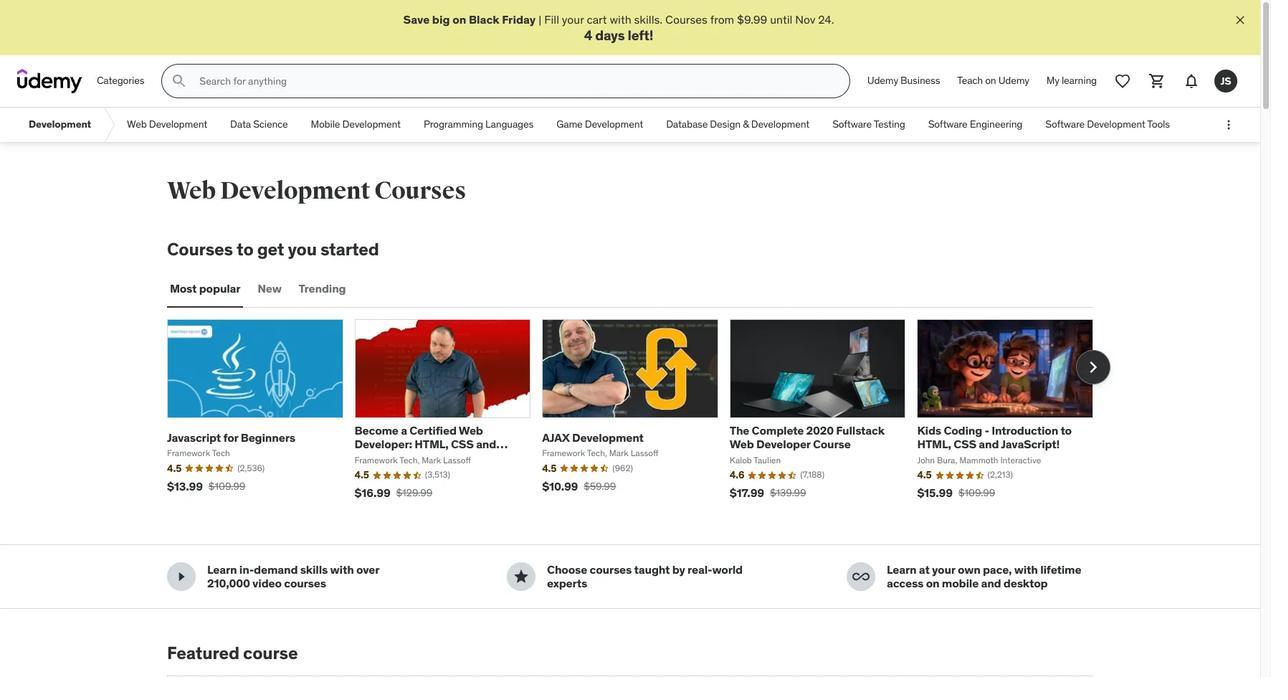 Task type: vqa. For each thing, say whether or not it's contained in the screenshot.
the leftmost to
yes



Task type: describe. For each thing, give the bounding box(es) containing it.
testing
[[874, 118, 906, 131]]

over
[[356, 562, 379, 577]]

medium image for learn in-demand skills with over 210,000 video courses
[[173, 568, 190, 585]]

and for web
[[476, 437, 497, 451]]

web inside the complete 2020 fullstack web developer course
[[730, 437, 754, 451]]

development for web development courses
[[220, 176, 370, 206]]

certified
[[410, 423, 457, 438]]

css for certified
[[451, 437, 474, 451]]

fill
[[545, 12, 560, 27]]

skills.
[[635, 12, 663, 27]]

skills
[[300, 562, 328, 577]]

programming
[[424, 118, 483, 131]]

development down the 'udemy' image
[[29, 118, 91, 131]]

and for introduction
[[979, 437, 1000, 451]]

learn for learn at your own pace, with lifetime access on mobile and desktop
[[887, 562, 917, 577]]

course
[[813, 437, 851, 451]]

database design & development link
[[655, 108, 822, 142]]

udemy image
[[17, 69, 82, 93]]

software for software testing
[[833, 118, 872, 131]]

become
[[355, 423, 399, 438]]

learn at your own pace, with lifetime access on mobile and desktop
[[887, 562, 1082, 590]]

your inside save big on black friday | fill your cart with skills. courses from $9.99 until nov 24. 4 days left!
[[562, 12, 584, 27]]

Search for anything text field
[[197, 69, 833, 93]]

trending
[[299, 281, 346, 296]]

web right arrow pointing to subcategory menu links icon at the top left of page
[[127, 118, 147, 131]]

development right &
[[752, 118, 810, 131]]

-
[[985, 423, 990, 438]]

database
[[667, 118, 708, 131]]

software development tools
[[1046, 118, 1171, 131]]

more subcategory menu links image
[[1222, 118, 1237, 132]]

javascript!
[[1002, 437, 1060, 451]]

save
[[404, 12, 430, 27]]

2020
[[807, 423, 834, 438]]

mobile
[[942, 576, 979, 590]]

most popular
[[170, 281, 241, 296]]

mobile development link
[[300, 108, 412, 142]]

learning
[[1062, 74, 1098, 87]]

shopping cart with 0 items image
[[1149, 73, 1166, 90]]

ajax development
[[542, 430, 644, 445]]

programming languages link
[[412, 108, 545, 142]]

notifications image
[[1184, 73, 1201, 90]]

game development link
[[545, 108, 655, 142]]

with inside save big on black friday | fill your cart with skills. courses from $9.99 until nov 24. 4 days left!
[[610, 12, 632, 27]]

trending button
[[296, 272, 349, 306]]

at
[[920, 562, 930, 577]]

web down web development link
[[167, 176, 216, 206]]

and inside learn at your own pace, with lifetime access on mobile and desktop
[[982, 576, 1002, 590]]

video
[[253, 576, 282, 590]]

categories button
[[88, 64, 153, 98]]

kids coding - introduction to html, css and javascript!
[[918, 423, 1072, 451]]

software for software engineering
[[929, 118, 968, 131]]

in-
[[240, 562, 254, 577]]

js
[[1221, 74, 1232, 87]]

science
[[253, 118, 288, 131]]

24.
[[819, 12, 835, 27]]

you
[[288, 238, 317, 261]]

pace,
[[983, 562, 1013, 577]]

beginners
[[241, 430, 295, 445]]

developer:
[[355, 437, 412, 451]]

development for ajax development
[[572, 430, 644, 445]]

javascript
[[355, 451, 410, 465]]

data
[[230, 118, 251, 131]]

2 horizontal spatial on
[[986, 74, 997, 87]]

web development
[[127, 118, 207, 131]]

courses inside save big on black friday | fill your cart with skills. courses from $9.99 until nov 24. 4 days left!
[[666, 12, 708, 27]]

courses to get you started
[[167, 238, 379, 261]]

0 horizontal spatial to
[[237, 238, 254, 261]]

udemy business link
[[859, 64, 949, 98]]

started
[[321, 238, 379, 261]]

black
[[469, 12, 500, 27]]

udemy business
[[868, 74, 941, 87]]

big
[[432, 12, 450, 27]]

with inside learn at your own pace, with lifetime access on mobile and desktop
[[1015, 562, 1039, 577]]

languages
[[486, 118, 534, 131]]

from
[[711, 12, 735, 27]]

featured course
[[167, 642, 298, 664]]

javascript for beginners
[[167, 430, 295, 445]]

software testing link
[[822, 108, 917, 142]]

desktop
[[1004, 576, 1048, 590]]

courses inside the choose courses taught by real-world experts
[[590, 562, 632, 577]]

get
[[257, 238, 284, 261]]

for
[[223, 430, 238, 445]]

submit search image
[[171, 73, 188, 90]]

learn in-demand skills with over 210,000 video courses
[[207, 562, 379, 590]]

coding
[[944, 423, 983, 438]]

with inside learn in-demand skills with over 210,000 video courses
[[330, 562, 354, 577]]



Task type: locate. For each thing, give the bounding box(es) containing it.
data science
[[230, 118, 288, 131]]

to left get
[[237, 238, 254, 261]]

1 vertical spatial your
[[933, 562, 956, 577]]

game
[[557, 118, 583, 131]]

css left -
[[954, 437, 977, 451]]

and inside kids coding - introduction to html, css and javascript!
[[979, 437, 1000, 451]]

arrow pointing to subcategory menu links image
[[103, 108, 116, 142]]

most popular button
[[167, 272, 243, 306]]

wishlist image
[[1115, 73, 1132, 90]]

on left mobile
[[927, 576, 940, 590]]

and inside become a certified web developer: html, css and javascript
[[476, 437, 497, 451]]

css right a
[[451, 437, 474, 451]]

the complete 2020 fullstack web developer course link
[[730, 423, 885, 451]]

2 html, from the left
[[918, 437, 952, 451]]

web
[[127, 118, 147, 131], [167, 176, 216, 206], [459, 423, 483, 438], [730, 437, 754, 451]]

featured
[[167, 642, 240, 664]]

1 horizontal spatial udemy
[[999, 74, 1030, 87]]

carousel element
[[167, 319, 1111, 510]]

0 horizontal spatial software
[[833, 118, 872, 131]]

1 learn from the left
[[207, 562, 237, 577]]

css inside kids coding - introduction to html, css and javascript!
[[954, 437, 977, 451]]

0 horizontal spatial with
[[330, 562, 354, 577]]

javascript
[[167, 430, 221, 445]]

3 medium image from the left
[[853, 568, 870, 585]]

development down submit search icon
[[149, 118, 207, 131]]

courses right "video"
[[284, 576, 326, 590]]

1 horizontal spatial medium image
[[513, 568, 530, 585]]

on right teach
[[986, 74, 997, 87]]

database design & development
[[667, 118, 810, 131]]

nov
[[796, 12, 816, 27]]

save big on black friday | fill your cart with skills. courses from $9.99 until nov 24. 4 days left!
[[404, 12, 835, 44]]

the complete 2020 fullstack web developer course
[[730, 423, 885, 451]]

engineering
[[970, 118, 1023, 131]]

1 horizontal spatial your
[[933, 562, 956, 577]]

2 horizontal spatial software
[[1046, 118, 1085, 131]]

1 vertical spatial to
[[1061, 423, 1072, 438]]

software left testing
[[833, 118, 872, 131]]

|
[[539, 12, 542, 27]]

learn left at
[[887, 562, 917, 577]]

software left engineering
[[929, 118, 968, 131]]

teach on udemy link
[[949, 64, 1039, 98]]

development left tools on the right of the page
[[1088, 118, 1146, 131]]

css inside become a certified web developer: html, css and javascript
[[451, 437, 474, 451]]

2 medium image from the left
[[513, 568, 530, 585]]

close image
[[1234, 13, 1248, 27]]

ajax development link
[[542, 430, 644, 445]]

0 horizontal spatial your
[[562, 12, 584, 27]]

lifetime
[[1041, 562, 1082, 577]]

web development link
[[116, 108, 219, 142]]

with up days
[[610, 12, 632, 27]]

mobile
[[311, 118, 340, 131]]

development for web development
[[149, 118, 207, 131]]

web inside become a certified web developer: html, css and javascript
[[459, 423, 483, 438]]

the
[[730, 423, 750, 438]]

development for game development
[[585, 118, 644, 131]]

$9.99
[[738, 12, 768, 27]]

data science link
[[219, 108, 300, 142]]

development inside the carousel element
[[572, 430, 644, 445]]

with right pace,
[[1015, 562, 1039, 577]]

css
[[451, 437, 474, 451], [954, 437, 977, 451]]

on inside learn at your own pace, with lifetime access on mobile and desktop
[[927, 576, 940, 590]]

development
[[29, 118, 91, 131], [149, 118, 207, 131], [343, 118, 401, 131], [585, 118, 644, 131], [752, 118, 810, 131], [1088, 118, 1146, 131], [220, 176, 370, 206], [572, 430, 644, 445]]

2 vertical spatial on
[[927, 576, 940, 590]]

software development tools link
[[1035, 108, 1182, 142]]

to
[[237, 238, 254, 261], [1061, 423, 1072, 438]]

left!
[[628, 27, 654, 44]]

1 horizontal spatial courses
[[375, 176, 466, 206]]

courses inside learn in-demand skills with over 210,000 video courses
[[284, 576, 326, 590]]

2 horizontal spatial with
[[1015, 562, 1039, 577]]

next image
[[1083, 355, 1105, 378]]

developer
[[757, 437, 811, 451]]

business
[[901, 74, 941, 87]]

on right big
[[453, 12, 467, 27]]

development right "mobile"
[[343, 118, 401, 131]]

1 horizontal spatial to
[[1061, 423, 1072, 438]]

javascript for beginners link
[[167, 430, 295, 445]]

1 horizontal spatial software
[[929, 118, 968, 131]]

0 horizontal spatial udemy
[[868, 74, 899, 87]]

4
[[584, 27, 593, 44]]

software engineering
[[929, 118, 1023, 131]]

medium image left access at the bottom right of page
[[853, 568, 870, 585]]

2 vertical spatial courses
[[167, 238, 233, 261]]

3 software from the left
[[1046, 118, 1085, 131]]

to right javascript!
[[1061, 423, 1072, 438]]

0 horizontal spatial courses
[[167, 238, 233, 261]]

kids
[[918, 423, 942, 438]]

a
[[401, 423, 407, 438]]

my learning
[[1047, 74, 1098, 87]]

&
[[743, 118, 749, 131]]

courses left taught
[[590, 562, 632, 577]]

2 udemy from the left
[[999, 74, 1030, 87]]

0 horizontal spatial medium image
[[173, 568, 190, 585]]

html, inside become a certified web developer: html, css and javascript
[[415, 437, 449, 451]]

learn
[[207, 562, 237, 577], [887, 562, 917, 577]]

medium image left experts
[[513, 568, 530, 585]]

tools
[[1148, 118, 1171, 131]]

0 vertical spatial courses
[[666, 12, 708, 27]]

0 vertical spatial your
[[562, 12, 584, 27]]

html, inside kids coding - introduction to html, css and javascript!
[[918, 437, 952, 451]]

medium image
[[173, 568, 190, 585], [513, 568, 530, 585], [853, 568, 870, 585]]

software for software development tools
[[1046, 118, 1085, 131]]

html, for coding
[[918, 437, 952, 451]]

on
[[453, 12, 467, 27], [986, 74, 997, 87], [927, 576, 940, 590]]

medium image for learn at your own pace, with lifetime access on mobile and desktop
[[853, 568, 870, 585]]

world
[[713, 562, 743, 577]]

learn inside learn in-demand skills with over 210,000 video courses
[[207, 562, 237, 577]]

friday
[[502, 12, 536, 27]]

until
[[771, 12, 793, 27]]

medium image for choose courses taught by real-world experts
[[513, 568, 530, 585]]

udemy left my
[[999, 74, 1030, 87]]

1 horizontal spatial html,
[[918, 437, 952, 451]]

1 vertical spatial on
[[986, 74, 997, 87]]

0 horizontal spatial learn
[[207, 562, 237, 577]]

210,000
[[207, 576, 250, 590]]

programming languages
[[424, 118, 534, 131]]

become a certified web developer: html, css and javascript
[[355, 423, 497, 465]]

css for -
[[954, 437, 977, 451]]

course
[[243, 642, 298, 664]]

0 horizontal spatial html,
[[415, 437, 449, 451]]

development right game
[[585, 118, 644, 131]]

choose
[[547, 562, 588, 577]]

on inside save big on black friday | fill your cart with skills. courses from $9.99 until nov 24. 4 days left!
[[453, 12, 467, 27]]

1 horizontal spatial courses
[[590, 562, 632, 577]]

2 css from the left
[[954, 437, 977, 451]]

access
[[887, 576, 924, 590]]

most
[[170, 281, 197, 296]]

1 vertical spatial courses
[[375, 176, 466, 206]]

to inside kids coding - introduction to html, css and javascript!
[[1061, 423, 1072, 438]]

1 horizontal spatial css
[[954, 437, 977, 451]]

and
[[476, 437, 497, 451], [979, 437, 1000, 451], [982, 576, 1002, 590]]

development for mobile development
[[343, 118, 401, 131]]

html, for a
[[415, 437, 449, 451]]

js link
[[1210, 64, 1244, 98]]

teach
[[958, 74, 984, 87]]

2 software from the left
[[929, 118, 968, 131]]

learn left in-
[[207, 562, 237, 577]]

2 horizontal spatial courses
[[666, 12, 708, 27]]

learn inside learn at your own pace, with lifetime access on mobile and desktop
[[887, 562, 917, 577]]

0 vertical spatial to
[[237, 238, 254, 261]]

with left over
[[330, 562, 354, 577]]

software testing
[[833, 118, 906, 131]]

your right at
[[933, 562, 956, 577]]

1 medium image from the left
[[173, 568, 190, 585]]

taught
[[635, 562, 670, 577]]

medium image left 210,000
[[173, 568, 190, 585]]

udemy left business
[[868, 74, 899, 87]]

html, left -
[[918, 437, 952, 451]]

development for software development tools
[[1088, 118, 1146, 131]]

new button
[[255, 272, 285, 306]]

my
[[1047, 74, 1060, 87]]

html,
[[415, 437, 449, 451], [918, 437, 952, 451]]

your inside learn at your own pace, with lifetime access on mobile and desktop
[[933, 562, 956, 577]]

courses
[[666, 12, 708, 27], [375, 176, 466, 206], [167, 238, 233, 261]]

your right fill
[[562, 12, 584, 27]]

0 vertical spatial on
[[453, 12, 467, 27]]

0 horizontal spatial courses
[[284, 576, 326, 590]]

categories
[[97, 74, 144, 87]]

with
[[610, 12, 632, 27], [330, 562, 354, 577], [1015, 562, 1039, 577]]

software engineering link
[[917, 108, 1035, 142]]

real-
[[688, 562, 713, 577]]

1 css from the left
[[451, 437, 474, 451]]

development up you
[[220, 176, 370, 206]]

demand
[[254, 562, 298, 577]]

kids coding - introduction to html, css and javascript! link
[[918, 423, 1072, 451]]

courses
[[590, 562, 632, 577], [284, 576, 326, 590]]

1 html, from the left
[[415, 437, 449, 451]]

1 horizontal spatial learn
[[887, 562, 917, 577]]

1 software from the left
[[833, 118, 872, 131]]

by
[[673, 562, 686, 577]]

2 learn from the left
[[887, 562, 917, 577]]

2 horizontal spatial medium image
[[853, 568, 870, 585]]

software down my learning link
[[1046, 118, 1085, 131]]

html, right a
[[415, 437, 449, 451]]

1 horizontal spatial on
[[927, 576, 940, 590]]

1 udemy from the left
[[868, 74, 899, 87]]

days
[[596, 27, 625, 44]]

web left developer
[[730, 437, 754, 451]]

software
[[833, 118, 872, 131], [929, 118, 968, 131], [1046, 118, 1085, 131]]

fullstack
[[837, 423, 885, 438]]

0 horizontal spatial on
[[453, 12, 467, 27]]

cart
[[587, 12, 607, 27]]

1 horizontal spatial with
[[610, 12, 632, 27]]

learn for learn in-demand skills with over 210,000 video courses
[[207, 562, 237, 577]]

web right certified
[[459, 423, 483, 438]]

teach on udemy
[[958, 74, 1030, 87]]

development link
[[17, 108, 103, 142]]

experts
[[547, 576, 588, 590]]

0 horizontal spatial css
[[451, 437, 474, 451]]

ajax
[[542, 430, 570, 445]]

development right "ajax"
[[572, 430, 644, 445]]

my learning link
[[1039, 64, 1106, 98]]



